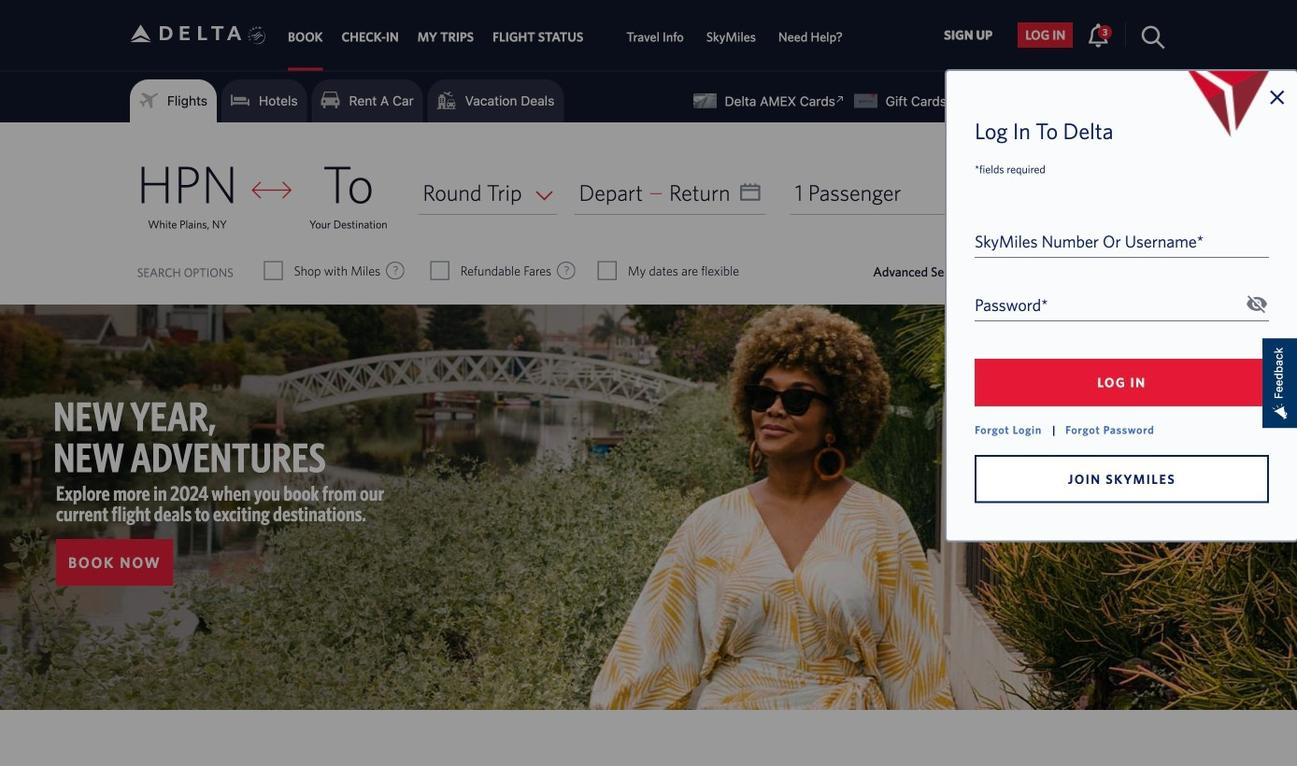 Task type: vqa. For each thing, say whether or not it's contained in the screenshot.
'Delta Air Lines' image
yes



Task type: describe. For each thing, give the bounding box(es) containing it.
Password* password field
[[975, 286, 1269, 322]]

delta air lines image
[[130, 4, 242, 62]]

logo image
[[1185, 71, 1269, 138]]

SkyMiles Number Or Username* text field
[[975, 222, 1269, 258]]



Task type: locate. For each thing, give the bounding box(es) containing it.
tab list
[[279, 0, 854, 70]]

skyteam image
[[248, 6, 266, 65]]

tab panel
[[0, 122, 1297, 305]]

None checkbox
[[265, 262, 282, 280], [431, 262, 448, 280], [599, 262, 616, 280], [265, 262, 282, 280], [431, 262, 448, 280], [599, 262, 616, 280]]

None text field
[[574, 171, 766, 215]]



